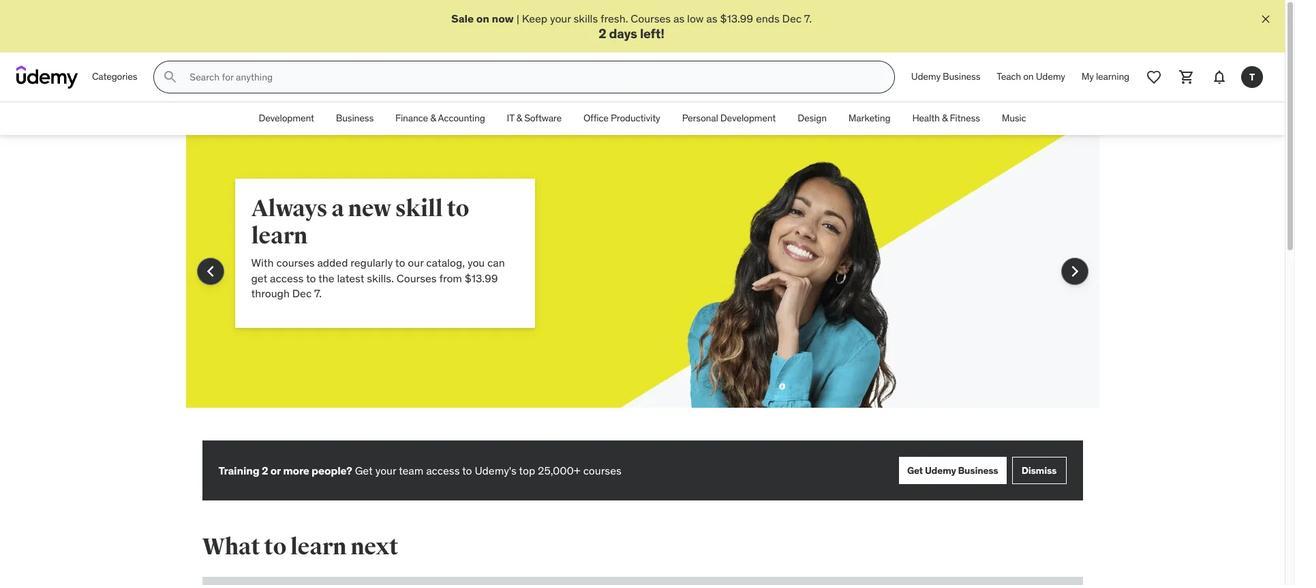 Task type: vqa. For each thing, say whether or not it's contained in the screenshot.
the right the "Dec"
yes



Task type: locate. For each thing, give the bounding box(es) containing it.
0 vertical spatial 7.
[[805, 12, 812, 25]]

business inside get udemy business link
[[959, 464, 999, 477]]

to
[[447, 195, 469, 223], [395, 256, 405, 270], [306, 271, 316, 285], [462, 464, 472, 477], [264, 533, 286, 561]]

to left the our
[[395, 256, 405, 270]]

on left now
[[477, 12, 490, 25]]

0 vertical spatial access
[[270, 271, 304, 285]]

1 horizontal spatial on
[[1024, 71, 1034, 83]]

1 vertical spatial access
[[426, 464, 460, 477]]

office productivity link
[[573, 102, 672, 135]]

on inside teach on udemy 'link'
[[1024, 71, 1034, 83]]

notifications image
[[1212, 69, 1228, 85]]

1 horizontal spatial access
[[426, 464, 460, 477]]

1 horizontal spatial courses
[[584, 464, 622, 477]]

3 & from the left
[[942, 112, 948, 124]]

to left the
[[306, 271, 316, 285]]

1 horizontal spatial as
[[707, 12, 718, 25]]

1 horizontal spatial development
[[721, 112, 776, 124]]

0 vertical spatial on
[[477, 12, 490, 25]]

access up the through
[[270, 271, 304, 285]]

sale on now | keep your skills fresh. courses as low as $13.99 ends dec 7. 2 days left!
[[451, 12, 812, 42]]

personal
[[682, 112, 719, 124]]

2
[[599, 26, 607, 42], [262, 464, 268, 477]]

carousel element
[[186, 135, 1100, 441]]

2 left 'or'
[[262, 464, 268, 477]]

fresh.
[[601, 12, 628, 25]]

0 vertical spatial business
[[943, 71, 981, 83]]

2 down fresh.
[[599, 26, 607, 42]]

added
[[317, 256, 348, 270]]

1 horizontal spatial get
[[908, 464, 923, 477]]

$13.99 down you
[[465, 271, 498, 285]]

udemy inside 'link'
[[1036, 71, 1066, 83]]

|
[[517, 12, 520, 25]]

dec right ends
[[783, 12, 802, 25]]

access right team
[[426, 464, 460, 477]]

0 horizontal spatial courses
[[277, 256, 315, 270]]

our
[[408, 256, 424, 270]]

2 & from the left
[[517, 112, 522, 124]]

0 vertical spatial 2
[[599, 26, 607, 42]]

1 vertical spatial courses
[[584, 464, 622, 477]]

2 development from the left
[[721, 112, 776, 124]]

0 vertical spatial learn
[[251, 222, 308, 250]]

ends
[[756, 12, 780, 25]]

marketing link
[[838, 102, 902, 135]]

on for sale on now | keep your skills fresh. courses as low as $13.99 ends dec 7. 2 days left!
[[477, 12, 490, 25]]

1 & from the left
[[431, 112, 436, 124]]

0 vertical spatial courses
[[277, 256, 315, 270]]

catalog,
[[426, 256, 465, 270]]

it & software
[[507, 112, 562, 124]]

business left finance
[[336, 112, 374, 124]]

& inside finance & accounting link
[[431, 112, 436, 124]]

health & fitness
[[913, 112, 981, 124]]

development
[[259, 112, 314, 124], [721, 112, 776, 124]]

to left 'udemy's'
[[462, 464, 472, 477]]

business inside udemy business link
[[943, 71, 981, 83]]

1 horizontal spatial your
[[550, 12, 571, 25]]

2 horizontal spatial &
[[942, 112, 948, 124]]

on
[[477, 12, 490, 25], [1024, 71, 1034, 83]]

$13.99
[[721, 12, 754, 25], [465, 271, 498, 285]]

courses right with
[[277, 256, 315, 270]]

it & software link
[[496, 102, 573, 135]]

0 horizontal spatial courses
[[397, 271, 437, 285]]

dec
[[783, 12, 802, 25], [292, 286, 312, 300]]

access
[[270, 271, 304, 285], [426, 464, 460, 477]]

business
[[943, 71, 981, 83], [336, 112, 374, 124], [959, 464, 999, 477]]

$13.99 left ends
[[721, 12, 754, 25]]

& for fitness
[[942, 112, 948, 124]]

1 vertical spatial $13.99
[[465, 271, 498, 285]]

on right the teach
[[1024, 71, 1034, 83]]

& inside health & fitness link
[[942, 112, 948, 124]]

1 horizontal spatial 2
[[599, 26, 607, 42]]

my learning link
[[1074, 61, 1138, 94]]

0 horizontal spatial as
[[674, 12, 685, 25]]

1 horizontal spatial 7.
[[805, 12, 812, 25]]

0 vertical spatial courses
[[631, 12, 671, 25]]

dec inside the always a new skill to learn with courses added regularly to our catalog, you can get access to the latest skills. courses from $13.99 through dec 7.
[[292, 286, 312, 300]]

health & fitness link
[[902, 102, 992, 135]]

as
[[674, 12, 685, 25], [707, 12, 718, 25]]

& right finance
[[431, 112, 436, 124]]

access inside the always a new skill to learn with courses added regularly to our catalog, you can get access to the latest skills. courses from $13.99 through dec 7.
[[270, 271, 304, 285]]

1 vertical spatial courses
[[397, 271, 437, 285]]

$13.99 inside "sale on now | keep your skills fresh. courses as low as $13.99 ends dec 7. 2 days left!"
[[721, 12, 754, 25]]

on inside "sale on now | keep your skills fresh. courses as low as $13.99 ends dec 7. 2 days left!"
[[477, 12, 490, 25]]

personal development link
[[672, 102, 787, 135]]

&
[[431, 112, 436, 124], [517, 112, 522, 124], [942, 112, 948, 124]]

t
[[1250, 71, 1256, 83]]

1 vertical spatial dec
[[292, 286, 312, 300]]

0 horizontal spatial $13.99
[[465, 271, 498, 285]]

get
[[355, 464, 373, 477], [908, 464, 923, 477]]

& inside it & software link
[[517, 112, 522, 124]]

0 horizontal spatial access
[[270, 271, 304, 285]]

dec right the through
[[292, 286, 312, 300]]

business left dismiss
[[959, 464, 999, 477]]

health
[[913, 112, 940, 124]]

1 horizontal spatial courses
[[631, 12, 671, 25]]

7. right ends
[[805, 12, 812, 25]]

0 horizontal spatial your
[[376, 464, 396, 477]]

courses
[[277, 256, 315, 270], [584, 464, 622, 477]]

learn up with
[[251, 222, 308, 250]]

new
[[348, 195, 391, 223]]

udemy
[[912, 71, 941, 83], [1036, 71, 1066, 83], [925, 464, 957, 477]]

courses down the our
[[397, 271, 437, 285]]

your left skills
[[550, 12, 571, 25]]

& right it
[[517, 112, 522, 124]]

music link
[[992, 102, 1038, 135]]

2 as from the left
[[707, 12, 718, 25]]

2 vertical spatial business
[[959, 464, 999, 477]]

0 horizontal spatial 7.
[[314, 286, 322, 300]]

submit search image
[[163, 69, 179, 85]]

learn
[[251, 222, 308, 250], [290, 533, 347, 561]]

more
[[283, 464, 309, 477]]

learn inside the always a new skill to learn with courses added regularly to our catalog, you can get access to the latest skills. courses from $13.99 through dec 7.
[[251, 222, 308, 250]]

skills
[[574, 12, 598, 25]]

as left low
[[674, 12, 685, 25]]

0 vertical spatial $13.99
[[721, 12, 754, 25]]

always
[[251, 195, 328, 223]]

courses up left!
[[631, 12, 671, 25]]

1 horizontal spatial dec
[[783, 12, 802, 25]]

0 horizontal spatial dec
[[292, 286, 312, 300]]

1 vertical spatial 2
[[262, 464, 268, 477]]

categories
[[92, 71, 137, 83]]

skills.
[[367, 271, 394, 285]]

1 vertical spatial 7.
[[314, 286, 322, 300]]

& right health
[[942, 112, 948, 124]]

on for teach on udemy
[[1024, 71, 1034, 83]]

1 horizontal spatial $13.99
[[721, 12, 754, 25]]

days
[[609, 26, 638, 42]]

as right low
[[707, 12, 718, 25]]

7. inside "sale on now | keep your skills fresh. courses as low as $13.99 ends dec 7. 2 days left!"
[[805, 12, 812, 25]]

2 inside "sale on now | keep your skills fresh. courses as low as $13.99 ends dec 7. 2 days left!"
[[599, 26, 607, 42]]

to right what
[[264, 533, 286, 561]]

finance & accounting link
[[385, 102, 496, 135]]

0 horizontal spatial development
[[259, 112, 314, 124]]

learn left next
[[290, 533, 347, 561]]

7.
[[805, 12, 812, 25], [314, 286, 322, 300]]

0 vertical spatial dec
[[783, 12, 802, 25]]

0 horizontal spatial &
[[431, 112, 436, 124]]

1 as from the left
[[674, 12, 685, 25]]

0 horizontal spatial on
[[477, 12, 490, 25]]

business up fitness
[[943, 71, 981, 83]]

learning
[[1097, 71, 1130, 83]]

courses right 25,000+
[[584, 464, 622, 477]]

udemy business link
[[904, 61, 989, 94]]

courses
[[631, 12, 671, 25], [397, 271, 437, 285]]

top
[[519, 464, 536, 477]]

1 horizontal spatial &
[[517, 112, 522, 124]]

udemy's
[[475, 464, 517, 477]]

7. inside the always a new skill to learn with courses added regularly to our catalog, you can get access to the latest skills. courses from $13.99 through dec 7.
[[314, 286, 322, 300]]

1 vertical spatial on
[[1024, 71, 1034, 83]]

your
[[550, 12, 571, 25], [376, 464, 396, 477]]

sale
[[451, 12, 474, 25]]

your left team
[[376, 464, 396, 477]]

0 vertical spatial your
[[550, 12, 571, 25]]

udemy business
[[912, 71, 981, 83]]

1 vertical spatial business
[[336, 112, 374, 124]]

1 development from the left
[[259, 112, 314, 124]]

with
[[251, 256, 274, 270]]

7. down the
[[314, 286, 322, 300]]



Task type: describe. For each thing, give the bounding box(es) containing it.
music
[[1002, 112, 1027, 124]]

design link
[[787, 102, 838, 135]]

1 vertical spatial learn
[[290, 533, 347, 561]]

my learning
[[1082, 71, 1130, 83]]

team
[[399, 464, 424, 477]]

fitness
[[950, 112, 981, 124]]

it
[[507, 112, 515, 124]]

next image
[[1064, 261, 1086, 282]]

business inside business link
[[336, 112, 374, 124]]

teach on udemy link
[[989, 61, 1074, 94]]

marketing
[[849, 112, 891, 124]]

teach on udemy
[[997, 71, 1066, 83]]

courses inside the always a new skill to learn with courses added regularly to our catalog, you can get access to the latest skills. courses from $13.99 through dec 7.
[[397, 271, 437, 285]]

t link
[[1237, 61, 1269, 94]]

next
[[351, 533, 398, 561]]

what
[[202, 533, 260, 561]]

& for accounting
[[431, 112, 436, 124]]

skill
[[395, 195, 443, 223]]

productivity
[[611, 112, 661, 124]]

get
[[251, 271, 268, 285]]

software
[[525, 112, 562, 124]]

design
[[798, 112, 827, 124]]

training 2 or more people? get your team access to udemy's top 25,000+ courses
[[219, 464, 622, 477]]

keep
[[522, 12, 548, 25]]

categories button
[[84, 61, 146, 94]]

low
[[688, 12, 704, 25]]

shopping cart with 0 items image
[[1179, 69, 1196, 85]]

close image
[[1260, 12, 1273, 26]]

get udemy business
[[908, 464, 999, 477]]

people?
[[312, 464, 352, 477]]

you
[[468, 256, 485, 270]]

the
[[319, 271, 335, 285]]

left!
[[640, 26, 665, 42]]

office productivity
[[584, 112, 661, 124]]

office
[[584, 112, 609, 124]]

courses inside "sale on now | keep your skills fresh. courses as low as $13.99 ends dec 7. 2 days left!"
[[631, 12, 671, 25]]

what to learn next
[[202, 533, 398, 561]]

to right skill
[[447, 195, 469, 223]]

Search for anything text field
[[187, 66, 878, 89]]

teach
[[997, 71, 1022, 83]]

from
[[440, 271, 462, 285]]

business link
[[325, 102, 385, 135]]

0 horizontal spatial 2
[[262, 464, 268, 477]]

1 vertical spatial your
[[376, 464, 396, 477]]

get udemy business link
[[900, 457, 1007, 484]]

or
[[271, 464, 281, 477]]

dismiss button
[[1012, 457, 1067, 484]]

wishlist image
[[1146, 69, 1163, 85]]

udemy image
[[16, 66, 78, 89]]

development link
[[248, 102, 325, 135]]

a
[[332, 195, 344, 223]]

& for software
[[517, 112, 522, 124]]

$13.99 inside the always a new skill to learn with courses added regularly to our catalog, you can get access to the latest skills. courses from $13.99 through dec 7.
[[465, 271, 498, 285]]

accounting
[[438, 112, 485, 124]]

latest
[[337, 271, 365, 285]]

can
[[488, 256, 505, 270]]

now
[[492, 12, 514, 25]]

always a new skill to learn with courses added regularly to our catalog, you can get access to the latest skills. courses from $13.99 through dec 7.
[[251, 195, 505, 300]]

dismiss
[[1022, 464, 1057, 477]]

personal development
[[682, 112, 776, 124]]

through
[[251, 286, 290, 300]]

dec inside "sale on now | keep your skills fresh. courses as low as $13.99 ends dec 7. 2 days left!"
[[783, 12, 802, 25]]

training
[[219, 464, 260, 477]]

finance & accounting
[[396, 112, 485, 124]]

your inside "sale on now | keep your skills fresh. courses as low as $13.99 ends dec 7. 2 days left!"
[[550, 12, 571, 25]]

0 horizontal spatial get
[[355, 464, 373, 477]]

finance
[[396, 112, 428, 124]]

courses inside the always a new skill to learn with courses added regularly to our catalog, you can get access to the latest skills. courses from $13.99 through dec 7.
[[277, 256, 315, 270]]

previous image
[[199, 261, 221, 282]]

regularly
[[351, 256, 393, 270]]

my
[[1082, 71, 1094, 83]]

25,000+
[[538, 464, 581, 477]]



